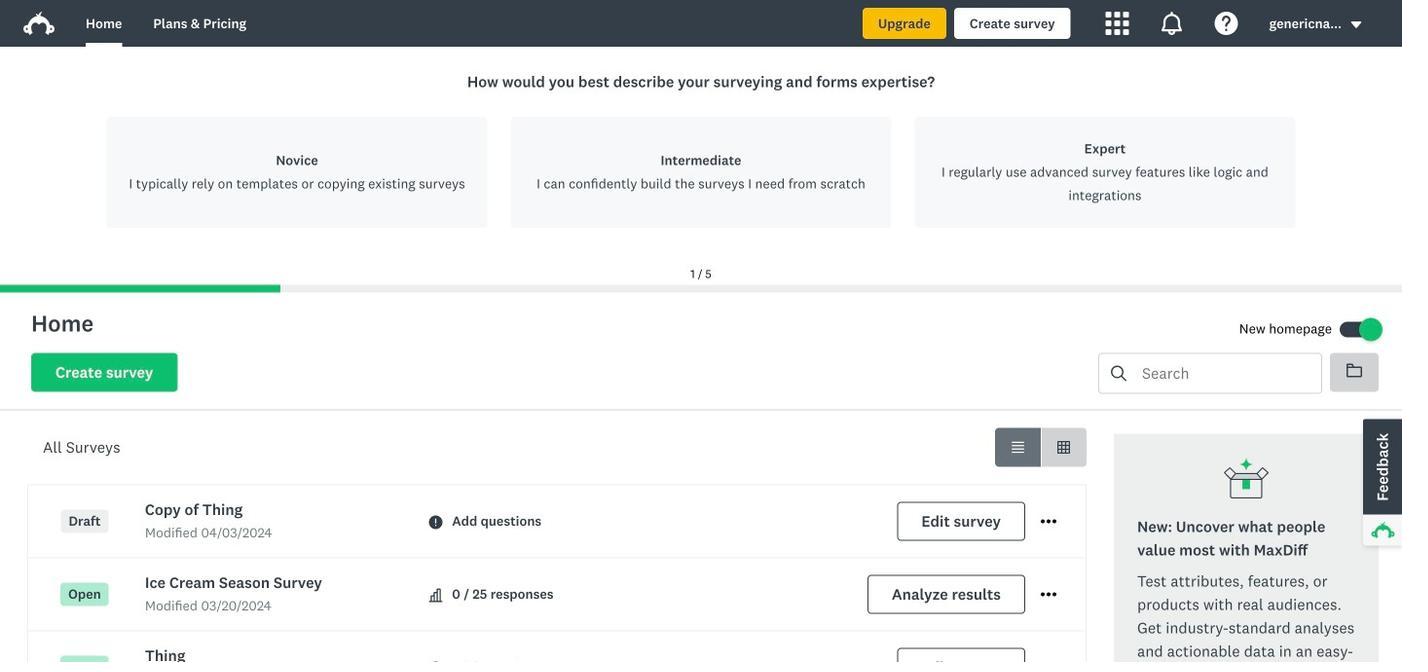 Task type: vqa. For each thing, say whether or not it's contained in the screenshot.
Warning 'image'
yes



Task type: locate. For each thing, give the bounding box(es) containing it.
dialog
[[0, 47, 1403, 293]]

brand logo image
[[23, 8, 55, 39], [23, 12, 55, 35]]

1 brand logo image from the top
[[23, 8, 55, 39]]

open menu image
[[1041, 514, 1057, 530], [1041, 520, 1057, 524], [1041, 587, 1057, 603]]

group
[[996, 428, 1087, 467]]

max diff icon image
[[1224, 457, 1270, 504]]

search image
[[1111, 366, 1127, 381], [1111, 366, 1127, 381]]

open menu image for response count image
[[1041, 587, 1057, 603]]

products icon image
[[1106, 12, 1130, 35], [1106, 12, 1130, 35]]

3 open menu image from the top
[[1041, 587, 1057, 603]]

dropdown arrow icon image
[[1350, 18, 1364, 32], [1352, 21, 1362, 28]]

open menu image
[[1041, 593, 1057, 597]]

open menu image for warning image
[[1041, 514, 1057, 530]]

1 open menu image from the top
[[1041, 514, 1057, 530]]



Task type: describe. For each thing, give the bounding box(es) containing it.
folders image
[[1347, 364, 1363, 377]]

warning image
[[429, 516, 443, 529]]

notification center icon image
[[1161, 12, 1184, 35]]

response count image
[[429, 589, 443, 602]]

2 open menu image from the top
[[1041, 520, 1057, 524]]

2 brand logo image from the top
[[23, 12, 55, 35]]

Search text field
[[1127, 354, 1322, 393]]

response count image
[[429, 589, 443, 602]]

help icon image
[[1215, 12, 1239, 35]]

folders image
[[1347, 363, 1363, 378]]



